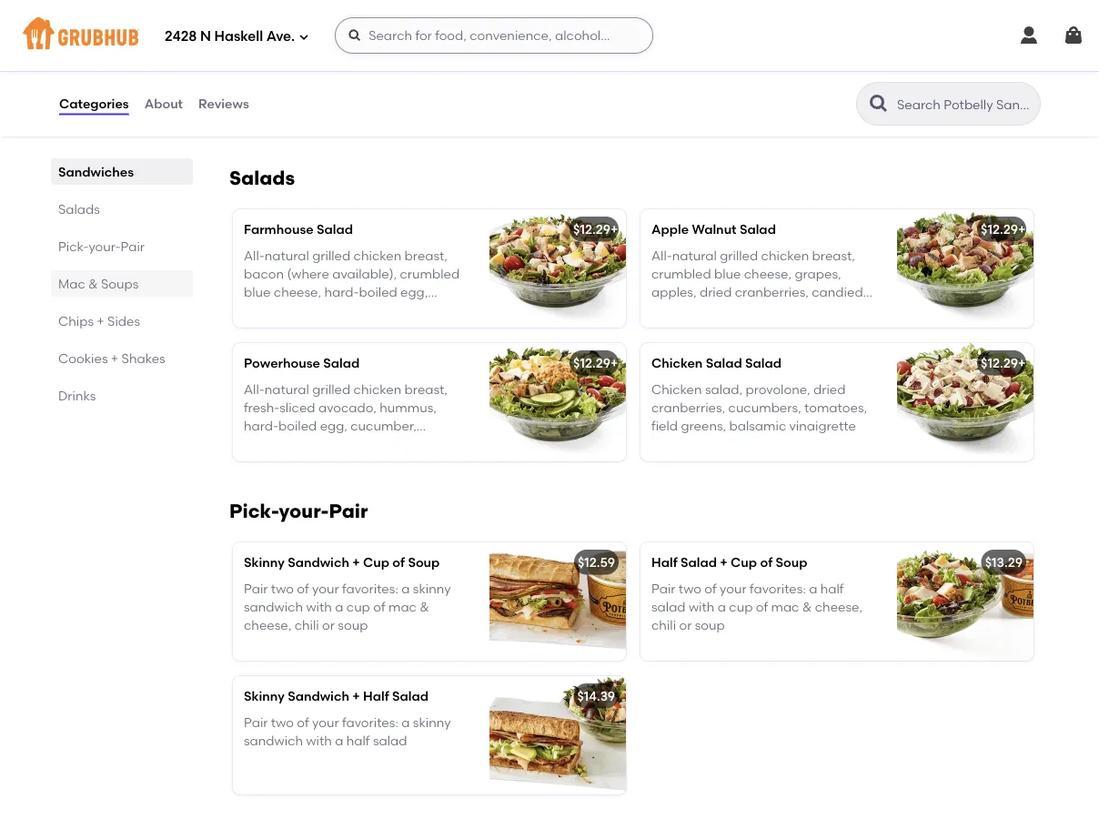 Task type: vqa. For each thing, say whether or not it's contained in the screenshot.
$6.50 to the right
no



Task type: describe. For each thing, give the bounding box(es) containing it.
pair for skinny sandwich + half salad
[[244, 714, 268, 730]]

favorites: for skinny sandwich + half salad
[[342, 714, 398, 730]]

provolone,
[[746, 381, 811, 397]]

$12.29 for farmhouse salad
[[573, 222, 611, 237]]

apple walnut salad
[[652, 222, 776, 237]]

two for pair two of your favorites: a skinny sandwich with a half salad
[[271, 714, 294, 730]]

fresh-
[[244, 400, 280, 415]]

chicken for chicken salad, provolone, dried cranberries, cucumbers, tomatoes, field greens, balsamic vinaigrette
[[652, 381, 702, 397]]

salad inside pair two of your favorites: a skinny sandwich with a half salad
[[373, 733, 407, 748]]

sliced
[[280, 400, 315, 415]]

with for skinny sandwich + cup of soup
[[306, 599, 332, 614]]

walnut
[[692, 222, 737, 237]]

2428 n haskell ave.
[[165, 28, 295, 45]]

cranberries, inside "chicken salad, provolone, dried cranberries, cucumbers, tomatoes, field greens, balsamic vinaigrette"
[[652, 400, 725, 415]]

salads tab
[[58, 199, 186, 218]]

chicken salad salad
[[652, 355, 782, 371]]

$12.59
[[578, 555, 615, 570]]

$12.29 for chicken salad salad
[[981, 355, 1018, 371]]

vinaigrette inside the all-natural grilled chicken breast, fresh-sliced avocado, hummus, hard-boiled egg, cucumber, tomatoes, served on a bed of field greens, with fat free vinaigrette
[[369, 455, 435, 471]]

with inside all-natural grilled chicken breast, crumbled blue cheese, grapes, apples, dried cranberries, candied walnuts, served on a bed of field greens, with balsamic vinaigrette
[[700, 321, 726, 337]]

chips + sides
[[58, 313, 140, 329]]

candied
[[812, 284, 863, 300]]

cookies
[[58, 350, 108, 366]]

chicken for avocado,
[[354, 381, 402, 397]]

chili for sandwich
[[295, 617, 319, 633]]

natural for crumbled
[[672, 247, 717, 263]]

apples,
[[652, 284, 697, 300]]

100%
[[244, 48, 276, 64]]

cookies + shakes tab
[[58, 349, 186, 368]]

chicken for chicken salad, provolone
[[652, 48, 702, 64]]

skinny sandwich + half salad
[[244, 688, 429, 704]]

reviews button
[[198, 71, 250, 137]]

provolone
[[746, 48, 807, 64]]

favorites: for half salad + cup of soup
[[750, 580, 806, 596]]

natural for fresh-
[[265, 381, 309, 397]]

salad, for $12.29 +
[[705, 381, 743, 397]]

salad up provolone,
[[745, 355, 782, 371]]

soup for skinny sandwich + cup of soup
[[408, 555, 440, 570]]

half salad + cup of soup image
[[897, 542, 1034, 661]]

apple
[[652, 222, 689, 237]]

sandwich for half
[[288, 688, 349, 704]]

all-natural grilled chicken breast, fresh-sliced avocado, hummus, hard-boiled egg, cucumber, tomatoes, served on a bed of field greens, with fat free vinaigrette
[[244, 381, 453, 471]]

with inside the all-natural grilled chicken breast, fresh-sliced avocado, hummus, hard-boiled egg, cucumber, tomatoes, served on a bed of field greens, with fat free vinaigrette
[[292, 455, 318, 471]]

grilled for avocado,
[[312, 381, 351, 397]]

chips
[[58, 313, 94, 329]]

shakes
[[122, 350, 165, 366]]

albacore
[[279, 48, 335, 64]]

1 vertical spatial half
[[363, 688, 389, 704]]

pick-your-pair inside tab
[[58, 238, 145, 254]]

pair two of your favorites: a skinny sandwich with a cup of mac & cheese, chili or soup
[[244, 580, 451, 633]]

$12.29 + for powerhouse salad
[[573, 355, 618, 371]]

cup for salad
[[731, 555, 757, 570]]

Search for food, convenience, alcohol... search field
[[335, 17, 654, 54]]

$12.29 for powerhouse salad
[[573, 355, 611, 371]]

swiss
[[410, 48, 441, 64]]

breast, for grapes,
[[812, 247, 855, 263]]

pair for half salad + cup of soup
[[652, 580, 676, 596]]

about
[[144, 96, 183, 111]]

all- for all-natural grilled chicken breast, crumbled blue cheese, grapes, apples, dried cranberries, candied walnuts, served on a bed of field greens, with balsamic vinaigrette
[[652, 247, 672, 263]]

a inside the all-natural grilled chicken breast, fresh-sliced avocado, hummus, hard-boiled egg, cucumber, tomatoes, served on a bed of field greens, with fat free vinaigrette
[[373, 437, 381, 452]]

$13.29
[[985, 555, 1023, 570]]

1 vertical spatial pick-your-pair
[[229, 500, 368, 523]]

apple walnut salad image
[[897, 209, 1034, 328]]

about button
[[143, 71, 184, 137]]

cup for salad
[[729, 599, 753, 614]]

avocado,
[[318, 400, 377, 415]]

cookies + shakes
[[58, 350, 165, 366]]

salad, for $10.59 +
[[705, 48, 743, 64]]

& for skinny
[[420, 599, 429, 614]]

powerhouse salad
[[244, 355, 360, 371]]

cup for sandwich
[[363, 555, 389, 570]]

1 horizontal spatial your-
[[279, 500, 329, 523]]

boiled
[[278, 418, 317, 434]]

tuna salad
[[244, 22, 314, 38]]

n
[[200, 28, 211, 45]]

farmhouse salad image
[[490, 209, 626, 328]]

cheese, for $12.59
[[244, 617, 291, 633]]

salad for chicken salad
[[706, 22, 742, 38]]

on for egg,
[[354, 437, 370, 452]]

cranberries, inside all-natural grilled chicken breast, crumbled blue cheese, grapes, apples, dried cranberries, candied walnuts, served on a bed of field greens, with balsamic vinaigrette
[[735, 284, 809, 300]]

ave.
[[266, 28, 295, 45]]

drinks
[[58, 388, 96, 403]]

chips + sides tab
[[58, 311, 186, 330]]

cucumbers,
[[729, 400, 801, 415]]

your for skinny sandwich + half salad
[[312, 714, 339, 730]]

mac for half
[[771, 599, 799, 614]]

with for skinny sandwich + half salad
[[306, 733, 332, 748]]

cup for sandwich
[[347, 599, 370, 614]]

mac & soups
[[58, 276, 139, 291]]

100% albacore tuna salad, swiss
[[244, 48, 441, 64]]

on for cranberries,
[[750, 303, 766, 318]]

1 vertical spatial pick-
[[229, 500, 279, 523]]

pair two of your favorites: a skinny sandwich with a half salad
[[244, 714, 451, 748]]

search icon image
[[868, 93, 890, 115]]

skinny for skinny sandwich + cup of soup
[[413, 580, 451, 596]]

$14.39
[[577, 688, 615, 704]]

farmhouse
[[244, 222, 314, 237]]

served for fat
[[310, 437, 351, 452]]

$12.29 for apple walnut salad
[[981, 222, 1018, 237]]

1 horizontal spatial half
[[652, 555, 678, 570]]

chicken salad, provolone, dried cranberries, cucumbers, tomatoes, field greens, balsamic vinaigrette
[[652, 381, 867, 434]]

blue
[[714, 266, 741, 281]]

reviews
[[198, 96, 249, 111]]

pair inside tab
[[121, 238, 145, 254]]

categories button
[[58, 71, 130, 137]]

skinny sandwich + cup of soup
[[244, 555, 440, 570]]

dried inside all-natural grilled chicken breast, crumbled blue cheese, grapes, apples, dried cranberries, candied walnuts, served on a bed of field greens, with balsamic vinaigrette
[[700, 284, 732, 300]]

chicken for chicken salad salad
[[652, 355, 703, 371]]

grilled for cheese,
[[720, 247, 758, 263]]

served for balsamic
[[706, 303, 747, 318]]

salad, right tuna
[[370, 48, 407, 64]]

salad for tuna salad
[[278, 22, 314, 38]]

chili for salad
[[652, 617, 676, 633]]

dried inside "chicken salad, provolone, dried cranberries, cucumbers, tomatoes, field greens, balsamic vinaigrette"
[[814, 381, 846, 397]]



Task type: locate. For each thing, give the bounding box(es) containing it.
0 vertical spatial your-
[[89, 238, 121, 254]]

chili down skinny sandwich + cup of soup
[[295, 617, 319, 633]]

1 vertical spatial on
[[354, 437, 370, 452]]

skinny sandwich + half salad image
[[490, 676, 626, 795]]

& inside pair two of your favorites: a half salad with a cup of mac & cheese, chili or soup
[[803, 599, 812, 614]]

sandwich
[[244, 599, 303, 614], [244, 733, 303, 748]]

0 horizontal spatial cranberries,
[[652, 400, 725, 415]]

all-natural grilled chicken breast, crumbled blue cheese, grapes, apples, dried cranberries, candied walnuts, served on a bed of field greens, with balsamic vinaigrette
[[652, 247, 863, 337]]

served inside the all-natural grilled chicken breast, fresh-sliced avocado, hummus, hard-boiled egg, cucumber, tomatoes, served on a bed of field greens, with fat free vinaigrette
[[310, 437, 351, 452]]

your down skinny sandwich + half salad
[[312, 714, 339, 730]]

field inside all-natural grilled chicken breast, crumbled blue cheese, grapes, apples, dried cranberries, candied walnuts, served on a bed of field greens, with balsamic vinaigrette
[[823, 303, 849, 318]]

mac down skinny sandwich + cup of soup
[[389, 599, 417, 614]]

tuna salad image
[[490, 10, 626, 128]]

1 vertical spatial sandwich
[[244, 733, 303, 748]]

1 horizontal spatial breast,
[[812, 247, 855, 263]]

balsamic inside "chicken salad, provolone, dried cranberries, cucumbers, tomatoes, field greens, balsamic vinaigrette"
[[729, 418, 787, 434]]

1 cup from the left
[[347, 599, 370, 614]]

chicken up grapes,
[[761, 247, 809, 263]]

salad up "chicken salad, provolone, dried cranberries, cucumbers, tomatoes, field greens, balsamic vinaigrette" at the right of page
[[706, 355, 742, 371]]

& inside tab
[[88, 276, 98, 291]]

pick-your-pair
[[58, 238, 145, 254], [229, 500, 368, 523]]

sandwich
[[288, 555, 349, 570], [288, 688, 349, 704]]

chicken salad image
[[897, 10, 1034, 128]]

field down 'chicken salad salad'
[[652, 418, 678, 434]]

0 horizontal spatial on
[[354, 437, 370, 452]]

$12.29 + for farmhouse salad
[[573, 222, 618, 237]]

skinny for skinny sandwich + half salad
[[244, 688, 285, 704]]

1 horizontal spatial mac
[[771, 599, 799, 614]]

with up 'chicken salad salad'
[[700, 321, 726, 337]]

greens, for all-natural grilled chicken breast, fresh-sliced avocado, hummus, hard-boiled egg, cucumber, tomatoes, served on a bed of field greens, with fat free vinaigrette
[[244, 455, 289, 471]]

0 horizontal spatial salads
[[58, 201, 100, 217]]

balsamic up 'chicken salad salad'
[[729, 321, 786, 337]]

greens, inside "chicken salad, provolone, dried cranberries, cucumbers, tomatoes, field greens, balsamic vinaigrette"
[[681, 418, 726, 434]]

1 skinny from the top
[[413, 580, 451, 596]]

salads down sandwiches at the top left
[[58, 201, 100, 217]]

1 horizontal spatial salad
[[652, 599, 686, 614]]

salad for half salad + cup of soup
[[681, 555, 717, 570]]

2428
[[165, 28, 197, 45]]

pick-your-pair tab
[[58, 237, 186, 256]]

chicken down walnuts,
[[652, 355, 703, 371]]

tomatoes,
[[804, 400, 867, 415], [244, 437, 307, 452]]

salad
[[652, 599, 686, 614], [373, 733, 407, 748]]

sandwich for pair two of your favorites: a skinny sandwich with a half salad
[[244, 733, 303, 748]]

salad, down 'chicken salad salad'
[[705, 381, 743, 397]]

0 vertical spatial half
[[652, 555, 678, 570]]

1 vertical spatial balsamic
[[729, 418, 787, 434]]

0 horizontal spatial served
[[310, 437, 351, 452]]

bed down grapes,
[[780, 303, 804, 318]]

1 horizontal spatial natural
[[672, 247, 717, 263]]

soup for salad
[[695, 617, 725, 633]]

vinaigrette inside all-natural grilled chicken breast, crumbled blue cheese, grapes, apples, dried cranberries, candied walnuts, served on a bed of field greens, with balsamic vinaigrette
[[789, 321, 856, 337]]

bed for candied
[[780, 303, 804, 318]]

0 vertical spatial chicken
[[761, 247, 809, 263]]

1 horizontal spatial chicken
[[761, 247, 809, 263]]

or down half salad + cup of soup
[[679, 617, 692, 633]]

salad for farmhouse salad
[[317, 222, 353, 237]]

or for sandwich
[[322, 617, 335, 633]]

1 or from the left
[[322, 617, 335, 633]]

pair down free
[[329, 500, 368, 523]]

0 horizontal spatial soup
[[408, 555, 440, 570]]

1 vertical spatial cranberries,
[[652, 400, 725, 415]]

salad up "albacore"
[[278, 22, 314, 38]]

haskell
[[214, 28, 263, 45]]

cheese, inside the pair two of your favorites: a skinny sandwich with a cup of mac & cheese, chili or soup
[[244, 617, 291, 633]]

0 horizontal spatial cup
[[347, 599, 370, 614]]

pick- inside pick-your-pair tab
[[58, 238, 89, 254]]

or inside pair two of your favorites: a half salad with a cup of mac & cheese, chili or soup
[[679, 617, 692, 633]]

cup down skinny sandwich + cup of soup
[[347, 599, 370, 614]]

field for all-natural grilled chicken breast, crumbled blue cheese, grapes, apples, dried cranberries, candied walnuts, served on a bed of field greens, with balsamic vinaigrette
[[823, 303, 849, 318]]

grilled inside all-natural grilled chicken breast, crumbled blue cheese, grapes, apples, dried cranberries, candied walnuts, served on a bed of field greens, with balsamic vinaigrette
[[720, 247, 758, 263]]

vinaigrette down provolone,
[[789, 418, 856, 434]]

salad right farmhouse
[[317, 222, 353, 237]]

cranberries,
[[735, 284, 809, 300], [652, 400, 725, 415]]

sandwich up the pair two of your favorites: a skinny sandwich with a cup of mac & cheese, chili or soup
[[288, 555, 349, 570]]

two down skinny sandwich + half salad
[[271, 714, 294, 730]]

chicken down the chicken salad
[[652, 48, 702, 64]]

all-
[[652, 247, 672, 263], [244, 381, 265, 397]]

walnuts,
[[652, 303, 703, 318]]

skinny for skinny sandwich + cup of soup
[[244, 555, 285, 570]]

2 vertical spatial greens,
[[244, 455, 289, 471]]

salad up avocado, on the left of page
[[323, 355, 360, 371]]

skinny inside pair two of your favorites: a skinny sandwich with a half salad
[[413, 714, 451, 730]]

1 vertical spatial tomatoes,
[[244, 437, 307, 452]]

chicken salad salad image
[[897, 343, 1034, 461]]

salads inside tab
[[58, 201, 100, 217]]

your- inside tab
[[89, 238, 121, 254]]

sandwiches tab
[[58, 162, 186, 181]]

with inside pair two of your favorites: a half salad with a cup of mac & cheese, chili or soup
[[689, 599, 715, 614]]

natural up crumbled
[[672, 247, 717, 263]]

1 vertical spatial salad
[[373, 733, 407, 748]]

of inside the all-natural grilled chicken breast, fresh-sliced avocado, hummus, hard-boiled egg, cucumber, tomatoes, served on a bed of field greens, with fat free vinaigrette
[[412, 437, 424, 452]]

pair for skinny sandwich + cup of soup
[[244, 580, 268, 596]]

cranberries, down 'chicken salad salad'
[[652, 400, 725, 415]]

a inside all-natural grilled chicken breast, crumbled blue cheese, grapes, apples, dried cranberries, candied walnuts, served on a bed of field greens, with balsamic vinaigrette
[[769, 303, 777, 318]]

cheese,
[[744, 266, 792, 281], [815, 599, 863, 614], [244, 617, 291, 633]]

0 vertical spatial balsamic
[[729, 321, 786, 337]]

0 horizontal spatial pick-
[[58, 238, 89, 254]]

favorites: down skinny sandwich + half salad
[[342, 714, 398, 730]]

2 chili from the left
[[652, 617, 676, 633]]

field for all-natural grilled chicken breast, fresh-sliced avocado, hummus, hard-boiled egg, cucumber, tomatoes, served on a bed of field greens, with fat free vinaigrette
[[427, 437, 453, 452]]

$12.29
[[573, 222, 611, 237], [981, 222, 1018, 237], [573, 355, 611, 371], [981, 355, 1018, 371]]

1 vertical spatial skinny
[[244, 688, 285, 704]]

0 vertical spatial served
[[706, 303, 747, 318]]

0 vertical spatial pick-
[[58, 238, 89, 254]]

crumbled
[[652, 266, 711, 281]]

0 horizontal spatial cup
[[363, 555, 389, 570]]

cup
[[363, 555, 389, 570], [731, 555, 757, 570]]

two down skinny sandwich + cup of soup
[[271, 580, 294, 596]]

or down skinny sandwich + cup of soup
[[322, 617, 335, 633]]

pick- up the mac
[[58, 238, 89, 254]]

mac inside the pair two of your favorites: a skinny sandwich with a cup of mac & cheese, chili or soup
[[389, 599, 417, 614]]

bed
[[780, 303, 804, 318], [384, 437, 409, 452]]

chicken salad, provolone
[[652, 48, 807, 64]]

chicken
[[761, 247, 809, 263], [354, 381, 402, 397]]

cup up the pair two of your favorites: a skinny sandwich with a cup of mac & cheese, chili or soup
[[363, 555, 389, 570]]

greens, down walnuts,
[[652, 321, 697, 337]]

pair inside pair two of your favorites: a skinny sandwich with a half salad
[[244, 714, 268, 730]]

$12.29 + for chicken salad salad
[[981, 355, 1026, 371]]

2 soup from the left
[[695, 617, 725, 633]]

sandwich for pair two of your favorites: a skinny sandwich with a cup of mac & cheese, chili or soup
[[244, 599, 303, 614]]

chicken for chicken salad
[[652, 22, 703, 38]]

egg,
[[320, 418, 348, 434]]

0 horizontal spatial tomatoes,
[[244, 437, 307, 452]]

2 sandwich from the top
[[288, 688, 349, 704]]

2 vertical spatial field
[[427, 437, 453, 452]]

mac for skinny
[[389, 599, 417, 614]]

soup down half salad + cup of soup
[[695, 617, 725, 633]]

0 horizontal spatial breast,
[[405, 381, 448, 397]]

1 sandwich from the top
[[244, 599, 303, 614]]

pair down salads tab on the left top of the page
[[121, 238, 145, 254]]

0 horizontal spatial cheese,
[[244, 617, 291, 633]]

0 horizontal spatial chili
[[295, 617, 319, 633]]

sandwich for cup
[[288, 555, 349, 570]]

0 vertical spatial skinny
[[244, 555, 285, 570]]

on up 'chicken salad salad'
[[750, 303, 766, 318]]

tomatoes, inside "chicken salad, provolone, dried cranberries, cucumbers, tomatoes, field greens, balsamic vinaigrette"
[[804, 400, 867, 415]]

with inside the pair two of your favorites: a skinny sandwich with a cup of mac & cheese, chili or soup
[[306, 599, 332, 614]]

1 horizontal spatial soup
[[776, 555, 808, 570]]

1 horizontal spatial all-
[[652, 247, 672, 263]]

your- down fat
[[279, 500, 329, 523]]

cup inside pair two of your favorites: a half salad with a cup of mac & cheese, chili or soup
[[729, 599, 753, 614]]

with down half salad + cup of soup
[[689, 599, 715, 614]]

or for salad
[[679, 617, 692, 633]]

1 horizontal spatial on
[[750, 303, 766, 318]]

chicken up avocado, on the left of page
[[354, 381, 402, 397]]

balsamic down 'cucumbers,'
[[729, 418, 787, 434]]

salad down skinny sandwich + half salad
[[373, 733, 407, 748]]

served
[[706, 303, 747, 318], [310, 437, 351, 452]]

+
[[611, 22, 618, 38], [1018, 22, 1026, 38], [611, 222, 618, 237], [1018, 222, 1026, 237], [97, 313, 104, 329], [111, 350, 118, 366], [611, 355, 618, 371], [1018, 355, 1026, 371], [352, 555, 360, 570], [720, 555, 728, 570], [352, 688, 360, 704]]

1 horizontal spatial cheese,
[[744, 266, 792, 281]]

two inside pair two of your favorites: a half salad with a cup of mac & cheese, chili or soup
[[679, 580, 702, 596]]

grapes,
[[795, 266, 841, 281]]

served inside all-natural grilled chicken breast, crumbled blue cheese, grapes, apples, dried cranberries, candied walnuts, served on a bed of field greens, with balsamic vinaigrette
[[706, 303, 747, 318]]

1 chicken from the top
[[652, 22, 703, 38]]

two down half salad + cup of soup
[[679, 580, 702, 596]]

field inside "chicken salad, provolone, dried cranberries, cucumbers, tomatoes, field greens, balsamic vinaigrette"
[[652, 418, 678, 434]]

0 horizontal spatial field
[[427, 437, 453, 452]]

two for pair two of your favorites: a skinny sandwich with a cup of mac & cheese, chili or soup
[[271, 580, 294, 596]]

grilled
[[720, 247, 758, 263], [312, 381, 351, 397]]

salad up pair two of your favorites: a half salad with a cup of mac & cheese, chili or soup
[[681, 555, 717, 570]]

1 vertical spatial bed
[[384, 437, 409, 452]]

chili
[[295, 617, 319, 633], [652, 617, 676, 633]]

1 vertical spatial sandwich
[[288, 688, 349, 704]]

2 sandwich from the top
[[244, 733, 303, 748]]

or
[[322, 617, 335, 633], [679, 617, 692, 633]]

on inside all-natural grilled chicken breast, crumbled blue cheese, grapes, apples, dried cranberries, candied walnuts, served on a bed of field greens, with balsamic vinaigrette
[[750, 303, 766, 318]]

breast, inside the all-natural grilled chicken breast, fresh-sliced avocado, hummus, hard-boiled egg, cucumber, tomatoes, served on a bed of field greens, with fat free vinaigrette
[[405, 381, 448, 397]]

1 horizontal spatial pick-
[[229, 500, 279, 523]]

with inside pair two of your favorites: a skinny sandwich with a half salad
[[306, 733, 332, 748]]

salad for chicken salad salad
[[706, 355, 742, 371]]

1 mac from the left
[[389, 599, 417, 614]]

two for pair two of your favorites: a half salad with a cup of mac & cheese, chili or soup
[[679, 580, 702, 596]]

vinaigrette down candied at the right top of the page
[[789, 321, 856, 337]]

cup up pair two of your favorites: a half salad with a cup of mac & cheese, chili or soup
[[731, 555, 757, 570]]

greens, down hard-
[[244, 455, 289, 471]]

skinny for skinny sandwich + half salad
[[413, 714, 451, 730]]

pair
[[121, 238, 145, 254], [329, 500, 368, 523], [244, 580, 268, 596], [652, 580, 676, 596], [244, 714, 268, 730]]

all- for all-natural grilled chicken breast, fresh-sliced avocado, hummus, hard-boiled egg, cucumber, tomatoes, served on a bed of field greens, with fat free vinaigrette
[[244, 381, 265, 397]]

skinny
[[244, 555, 285, 570], [244, 688, 285, 704]]

2 cup from the left
[[729, 599, 753, 614]]

your for half salad + cup of soup
[[720, 580, 747, 596]]

favorites: for skinny sandwich + cup of soup
[[342, 580, 398, 596]]

0 horizontal spatial half
[[347, 733, 370, 748]]

0 vertical spatial cranberries,
[[735, 284, 809, 300]]

dried right provolone,
[[814, 381, 846, 397]]

0 vertical spatial salads
[[229, 167, 295, 190]]

chicken inside "chicken salad, provolone, dried cranberries, cucumbers, tomatoes, field greens, balsamic vinaigrette"
[[652, 381, 702, 397]]

1 horizontal spatial cranberries,
[[735, 284, 809, 300]]

2 horizontal spatial field
[[823, 303, 849, 318]]

soup down skinny sandwich + cup of soup
[[338, 617, 368, 633]]

or inside the pair two of your favorites: a skinny sandwich with a cup of mac & cheese, chili or soup
[[322, 617, 335, 633]]

vinaigrette
[[789, 321, 856, 337], [789, 418, 856, 434], [369, 455, 435, 471]]

1 vertical spatial half
[[347, 733, 370, 748]]

0 vertical spatial pick-your-pair
[[58, 238, 145, 254]]

grilled up avocado, on the left of page
[[312, 381, 351, 397]]

sandwich up pair two of your favorites: a skinny sandwich with a half salad
[[288, 688, 349, 704]]

balsamic inside all-natural grilled chicken breast, crumbled blue cheese, grapes, apples, dried cranberries, candied walnuts, served on a bed of field greens, with balsamic vinaigrette
[[729, 321, 786, 337]]

salad up pair two of your favorites: a skinny sandwich with a half salad
[[392, 688, 429, 704]]

1 horizontal spatial salads
[[229, 167, 295, 190]]

greens, for all-natural grilled chicken breast, crumbled blue cheese, grapes, apples, dried cranberries, candied walnuts, served on a bed of field greens, with balsamic vinaigrette
[[652, 321, 697, 337]]

1 horizontal spatial or
[[679, 617, 692, 633]]

favorites: down half salad + cup of soup
[[750, 580, 806, 596]]

1 sandwich from the top
[[288, 555, 349, 570]]

hard-
[[244, 418, 279, 434]]

vinaigrette inside "chicken salad, provolone, dried cranberries, cucumbers, tomatoes, field greens, balsamic vinaigrette"
[[789, 418, 856, 434]]

your down skinny sandwich + cup of soup
[[312, 580, 339, 596]]

1 vertical spatial cheese,
[[815, 599, 863, 614]]

of inside all-natural grilled chicken breast, crumbled blue cheese, grapes, apples, dried cranberries, candied walnuts, served on a bed of field greens, with balsamic vinaigrette
[[808, 303, 820, 318]]

two inside the pair two of your favorites: a skinny sandwich with a cup of mac & cheese, chili or soup
[[271, 580, 294, 596]]

favorites: inside the pair two of your favorites: a skinny sandwich with a cup of mac & cheese, chili or soup
[[342, 580, 398, 596]]

chicken down 'chicken salad salad'
[[652, 381, 702, 397]]

1 horizontal spatial chili
[[652, 617, 676, 633]]

free
[[341, 455, 366, 471]]

favorites: down skinny sandwich + cup of soup
[[342, 580, 398, 596]]

cheese, inside all-natural grilled chicken breast, crumbled blue cheese, grapes, apples, dried cranberries, candied walnuts, served on a bed of field greens, with balsamic vinaigrette
[[744, 266, 792, 281]]

field inside the all-natural grilled chicken breast, fresh-sliced avocado, hummus, hard-boiled egg, cucumber, tomatoes, served on a bed of field greens, with fat free vinaigrette
[[427, 437, 453, 452]]

cranberries, down the blue
[[735, 284, 809, 300]]

your inside the pair two of your favorites: a skinny sandwich with a cup of mac & cheese, chili or soup
[[312, 580, 339, 596]]

vinaigrette down cucumber,
[[369, 455, 435, 471]]

1 horizontal spatial served
[[706, 303, 747, 318]]

2 cup from the left
[[731, 555, 757, 570]]

skinny
[[413, 580, 451, 596], [413, 714, 451, 730]]

with down skinny sandwich + cup of soup
[[306, 599, 332, 614]]

salads up farmhouse
[[229, 167, 295, 190]]

1 vertical spatial chicken
[[354, 381, 402, 397]]

1 horizontal spatial field
[[652, 418, 678, 434]]

your- up 'mac & soups'
[[89, 238, 121, 254]]

mac
[[389, 599, 417, 614], [771, 599, 799, 614]]

natural inside all-natural grilled chicken breast, crumbled blue cheese, grapes, apples, dried cranberries, candied walnuts, served on a bed of field greens, with balsamic vinaigrette
[[672, 247, 717, 263]]

bed inside the all-natural grilled chicken breast, fresh-sliced avocado, hummus, hard-boiled egg, cucumber, tomatoes, served on a bed of field greens, with fat free vinaigrette
[[384, 437, 409, 452]]

on inside the all-natural grilled chicken breast, fresh-sliced avocado, hummus, hard-boiled egg, cucumber, tomatoes, served on a bed of field greens, with fat free vinaigrette
[[354, 437, 370, 452]]

chicken for cheese,
[[761, 247, 809, 263]]

cup inside the pair two of your favorites: a skinny sandwich with a cup of mac & cheese, chili or soup
[[347, 599, 370, 614]]

breast, for hummus,
[[405, 381, 448, 397]]

0 vertical spatial field
[[823, 303, 849, 318]]

0 vertical spatial sandwich
[[288, 555, 349, 570]]

& for half
[[803, 599, 812, 614]]

soup inside the pair two of your favorites: a skinny sandwich with a cup of mac & cheese, chili or soup
[[338, 617, 368, 633]]

tuna
[[338, 48, 367, 64]]

main navigation navigation
[[0, 0, 1099, 71]]

half
[[652, 555, 678, 570], [363, 688, 389, 704]]

your for skinny sandwich + cup of soup
[[312, 580, 339, 596]]

pick-your-pair down fat
[[229, 500, 368, 523]]

on up free
[[354, 437, 370, 452]]

pair down skinny sandwich + half salad
[[244, 714, 268, 730]]

skinny sandwich + cup of soup image
[[490, 542, 626, 661]]

pair two of your favorites: a half salad with a cup of mac & cheese, chili or soup
[[652, 580, 863, 633]]

salad inside pair two of your favorites: a half salad with a cup of mac & cheese, chili or soup
[[652, 599, 686, 614]]

tomatoes, down hard-
[[244, 437, 307, 452]]

cheese, inside pair two of your favorites: a half salad with a cup of mac & cheese, chili or soup
[[815, 599, 863, 614]]

all- up crumbled
[[652, 247, 672, 263]]

powerhouse salad image
[[490, 343, 626, 461]]

2 or from the left
[[679, 617, 692, 633]]

mac inside pair two of your favorites: a half salad with a cup of mac & cheese, chili or soup
[[771, 599, 799, 614]]

hummus,
[[380, 400, 437, 415]]

0 horizontal spatial half
[[363, 688, 389, 704]]

favorites:
[[342, 580, 398, 596], [750, 580, 806, 596], [342, 714, 398, 730]]

breast, up grapes,
[[812, 247, 855, 263]]

cup down half salad + cup of soup
[[729, 599, 753, 614]]

dried
[[700, 284, 732, 300], [814, 381, 846, 397]]

1 vertical spatial your-
[[279, 500, 329, 523]]

favorites: inside pair two of your favorites: a half salad with a cup of mac & cheese, chili or soup
[[750, 580, 806, 596]]

1 horizontal spatial soup
[[695, 617, 725, 633]]

0 horizontal spatial bed
[[384, 437, 409, 452]]

2 skinny from the top
[[413, 714, 451, 730]]

1 vertical spatial all-
[[244, 381, 265, 397]]

soup for sandwich
[[338, 617, 368, 633]]

1 vertical spatial dried
[[814, 381, 846, 397]]

0 horizontal spatial salad
[[373, 733, 407, 748]]

chicken inside all-natural grilled chicken breast, crumbled blue cheese, grapes, apples, dried cranberries, candied walnuts, served on a bed of field greens, with balsamic vinaigrette
[[761, 247, 809, 263]]

1 vertical spatial vinaigrette
[[789, 418, 856, 434]]

natural up sliced
[[265, 381, 309, 397]]

2 vertical spatial vinaigrette
[[369, 455, 435, 471]]

2 horizontal spatial &
[[803, 599, 812, 614]]

1 horizontal spatial pick-your-pair
[[229, 500, 368, 523]]

pair inside pair two of your favorites: a half salad with a cup of mac & cheese, chili or soup
[[652, 580, 676, 596]]

of inside pair two of your favorites: a skinny sandwich with a half salad
[[297, 714, 309, 730]]

1 vertical spatial greens,
[[681, 418, 726, 434]]

breast,
[[812, 247, 855, 263], [405, 381, 448, 397]]

1 skinny from the top
[[244, 555, 285, 570]]

$12.29 + for apple walnut salad
[[981, 222, 1026, 237]]

1 horizontal spatial cup
[[729, 599, 753, 614]]

0 horizontal spatial dried
[[700, 284, 732, 300]]

greens,
[[652, 321, 697, 337], [681, 418, 726, 434], [244, 455, 289, 471]]

chicken up chicken salad, provolone
[[652, 22, 703, 38]]

field down candied at the right top of the page
[[823, 303, 849, 318]]

with for half salad + cup of soup
[[689, 599, 715, 614]]

greens, inside the all-natural grilled chicken breast, fresh-sliced avocado, hummus, hard-boiled egg, cucumber, tomatoes, served on a bed of field greens, with fat free vinaigrette
[[244, 455, 289, 471]]

salad, down the chicken salad
[[705, 48, 743, 64]]

sandwich inside pair two of your favorites: a skinny sandwich with a half salad
[[244, 733, 303, 748]]

categories
[[59, 96, 129, 111]]

sides
[[107, 313, 140, 329]]

natural inside the all-natural grilled chicken breast, fresh-sliced avocado, hummus, hard-boiled egg, cucumber, tomatoes, served on a bed of field greens, with fat free vinaigrette
[[265, 381, 309, 397]]

2 mac from the left
[[771, 599, 799, 614]]

pair down skinny sandwich + cup of soup
[[244, 580, 268, 596]]

half inside pair two of your favorites: a skinny sandwich with a half salad
[[347, 733, 370, 748]]

tuna
[[244, 22, 275, 38]]

chili inside pair two of your favorites: a half salad with a cup of mac & cheese, chili or soup
[[652, 617, 676, 633]]

half inside pair two of your favorites: a half salad with a cup of mac & cheese, chili or soup
[[821, 580, 844, 596]]

1 cup from the left
[[363, 555, 389, 570]]

0 horizontal spatial natural
[[265, 381, 309, 397]]

$10.59 +
[[572, 22, 618, 38]]

served down the blue
[[706, 303, 747, 318]]

salad
[[278, 22, 314, 38], [706, 22, 742, 38], [317, 222, 353, 237], [740, 222, 776, 237], [323, 355, 360, 371], [706, 355, 742, 371], [745, 355, 782, 371], [681, 555, 717, 570], [392, 688, 429, 704]]

0 vertical spatial greens,
[[652, 321, 697, 337]]

0 vertical spatial all-
[[652, 247, 672, 263]]

0 horizontal spatial your-
[[89, 238, 121, 254]]

soup inside pair two of your favorites: a half salad with a cup of mac & cheese, chili or soup
[[695, 617, 725, 633]]

a
[[769, 303, 777, 318], [373, 437, 381, 452], [402, 580, 410, 596], [809, 580, 818, 596], [335, 599, 343, 614], [718, 599, 726, 614], [402, 714, 410, 730], [335, 733, 343, 748]]

greens, down 'chicken salad salad'
[[681, 418, 726, 434]]

1 chili from the left
[[295, 617, 319, 633]]

0 horizontal spatial mac
[[389, 599, 417, 614]]

$12.29 +
[[573, 222, 618, 237], [981, 222, 1026, 237], [573, 355, 618, 371], [981, 355, 1026, 371]]

sandwich down skinny sandwich + half salad
[[244, 733, 303, 748]]

soup up pair two of your favorites: a half salad with a cup of mac & cheese, chili or soup
[[776, 555, 808, 570]]

1 vertical spatial natural
[[265, 381, 309, 397]]

salad, inside "chicken salad, provolone, dried cranberries, cucumbers, tomatoes, field greens, balsamic vinaigrette"
[[705, 381, 743, 397]]

tomatoes, down provolone,
[[804, 400, 867, 415]]

4 chicken from the top
[[652, 381, 702, 397]]

breast, up hummus,
[[405, 381, 448, 397]]

favorites: inside pair two of your favorites: a skinny sandwich with a half salad
[[342, 714, 398, 730]]

tomatoes, inside the all-natural grilled chicken breast, fresh-sliced avocado, hummus, hard-boiled egg, cucumber, tomatoes, served on a bed of field greens, with fat free vinaigrette
[[244, 437, 307, 452]]

soup up the pair two of your favorites: a skinny sandwich with a cup of mac & cheese, chili or soup
[[408, 555, 440, 570]]

pair inside the pair two of your favorites: a skinny sandwich with a cup of mac & cheese, chili or soup
[[244, 580, 268, 596]]

1 horizontal spatial &
[[420, 599, 429, 614]]

Search Potbelly Sandwich Works search field
[[895, 96, 1035, 113]]

sandwich down skinny sandwich + cup of soup
[[244, 599, 303, 614]]

1 horizontal spatial grilled
[[720, 247, 758, 263]]

0 vertical spatial breast,
[[812, 247, 855, 263]]

grilled up the blue
[[720, 247, 758, 263]]

pick-
[[58, 238, 89, 254], [229, 500, 279, 523]]

0 vertical spatial salad
[[652, 599, 686, 614]]

bed for cucumber,
[[384, 437, 409, 452]]

drinks tab
[[58, 386, 186, 405]]

2 soup from the left
[[776, 555, 808, 570]]

of
[[808, 303, 820, 318], [412, 437, 424, 452], [393, 555, 405, 570], [760, 555, 773, 570], [297, 580, 309, 596], [705, 580, 717, 596], [373, 599, 385, 614], [756, 599, 768, 614], [297, 714, 309, 730]]

mac & soups tab
[[58, 274, 186, 293]]

1 horizontal spatial dried
[[814, 381, 846, 397]]

1 soup from the left
[[408, 555, 440, 570]]

half right $12.59
[[652, 555, 678, 570]]

1 horizontal spatial bed
[[780, 303, 804, 318]]

soup for half salad + cup of soup
[[776, 555, 808, 570]]

1 vertical spatial grilled
[[312, 381, 351, 397]]

chicken inside the all-natural grilled chicken breast, fresh-sliced avocado, hummus, hard-boiled egg, cucumber, tomatoes, served on a bed of field greens, with fat free vinaigrette
[[354, 381, 402, 397]]

breast, inside all-natural grilled chicken breast, crumbled blue cheese, grapes, apples, dried cranberries, candied walnuts, served on a bed of field greens, with balsamic vinaigrette
[[812, 247, 855, 263]]

0 vertical spatial on
[[750, 303, 766, 318]]

half up pair two of your favorites: a skinny sandwich with a half salad
[[363, 688, 389, 704]]

bed down cucumber,
[[384, 437, 409, 452]]

your inside pair two of your favorites: a skinny sandwich with a half salad
[[312, 714, 339, 730]]

greens, inside all-natural grilled chicken breast, crumbled blue cheese, grapes, apples, dried cranberries, candied walnuts, served on a bed of field greens, with balsamic vinaigrette
[[652, 321, 697, 337]]

& inside the pair two of your favorites: a skinny sandwich with a cup of mac & cheese, chili or soup
[[420, 599, 429, 614]]

0 vertical spatial vinaigrette
[[789, 321, 856, 337]]

chicken
[[652, 22, 703, 38], [652, 48, 702, 64], [652, 355, 703, 371], [652, 381, 702, 397]]

served up fat
[[310, 437, 351, 452]]

0 horizontal spatial pick-your-pair
[[58, 238, 145, 254]]

with down skinny sandwich + half salad
[[306, 733, 332, 748]]

pair down half salad + cup of soup
[[652, 580, 676, 596]]

chili down half salad + cup of soup
[[652, 617, 676, 633]]

bed inside all-natural grilled chicken breast, crumbled blue cheese, grapes, apples, dried cranberries, candied walnuts, served on a bed of field greens, with balsamic vinaigrette
[[780, 303, 804, 318]]

0 vertical spatial natural
[[672, 247, 717, 263]]

pick- down hard-
[[229, 500, 279, 523]]

1 vertical spatial breast,
[[405, 381, 448, 397]]

salad right walnut
[[740, 222, 776, 237]]

2 horizontal spatial cheese,
[[815, 599, 863, 614]]

0 vertical spatial tomatoes,
[[804, 400, 867, 415]]

your down half salad + cup of soup
[[720, 580, 747, 596]]

cheese, for $13.29
[[815, 599, 863, 614]]

0 horizontal spatial soup
[[338, 617, 368, 633]]

1 soup from the left
[[338, 617, 368, 633]]

half salad + cup of soup
[[652, 555, 808, 570]]

all- inside the all-natural grilled chicken breast, fresh-sliced avocado, hummus, hard-boiled egg, cucumber, tomatoes, served on a bed of field greens, with fat free vinaigrette
[[244, 381, 265, 397]]

balsamic
[[729, 321, 786, 337], [729, 418, 787, 434]]

your-
[[89, 238, 121, 254], [279, 500, 329, 523]]

mac
[[58, 276, 85, 291]]

0 vertical spatial grilled
[[720, 247, 758, 263]]

field
[[823, 303, 849, 318], [652, 418, 678, 434], [427, 437, 453, 452]]

soups
[[101, 276, 139, 291]]

0 vertical spatial half
[[821, 580, 844, 596]]

pick-your-pair up 'mac & soups'
[[58, 238, 145, 254]]

all- up fresh-
[[244, 381, 265, 397]]

two inside pair two of your favorites: a skinny sandwich with a half salad
[[271, 714, 294, 730]]

sandwiches
[[58, 164, 134, 179]]

3 chicken from the top
[[652, 355, 703, 371]]

dried down the blue
[[700, 284, 732, 300]]

sandwich inside the pair two of your favorites: a skinny sandwich with a cup of mac & cheese, chili or soup
[[244, 599, 303, 614]]

field down hummus,
[[427, 437, 453, 452]]

cup
[[347, 599, 370, 614], [729, 599, 753, 614]]

0 vertical spatial sandwich
[[244, 599, 303, 614]]

0 vertical spatial dried
[[700, 284, 732, 300]]

mac down half salad + cup of soup
[[771, 599, 799, 614]]

powerhouse
[[244, 355, 320, 371]]

svg image
[[1018, 25, 1040, 46], [1063, 25, 1085, 46], [348, 28, 362, 43], [299, 31, 310, 42]]

with left fat
[[292, 455, 318, 471]]

salad up chicken salad, provolone
[[706, 22, 742, 38]]

salad for powerhouse salad
[[323, 355, 360, 371]]

farmhouse salad
[[244, 222, 353, 237]]

chicken salad
[[652, 22, 742, 38]]

grilled inside the all-natural grilled chicken breast, fresh-sliced avocado, hummus, hard-boiled egg, cucumber, tomatoes, served on a bed of field greens, with fat free vinaigrette
[[312, 381, 351, 397]]

on
[[750, 303, 766, 318], [354, 437, 370, 452]]

skinny inside the pair two of your favorites: a skinny sandwich with a cup of mac & cheese, chili or soup
[[413, 580, 451, 596]]

salad down half salad + cup of soup
[[652, 599, 686, 614]]

salad,
[[370, 48, 407, 64], [705, 48, 743, 64], [705, 381, 743, 397]]

2 chicken from the top
[[652, 48, 702, 64]]

chili inside the pair two of your favorites: a skinny sandwich with a cup of mac & cheese, chili or soup
[[295, 617, 319, 633]]

natural
[[672, 247, 717, 263], [265, 381, 309, 397]]

2 skinny from the top
[[244, 688, 285, 704]]

fat
[[321, 455, 338, 471]]

your inside pair two of your favorites: a half salad with a cup of mac & cheese, chili or soup
[[720, 580, 747, 596]]

all- inside all-natural grilled chicken breast, crumbled blue cheese, grapes, apples, dried cranberries, candied walnuts, served on a bed of field greens, with balsamic vinaigrette
[[652, 247, 672, 263]]

cucumber,
[[351, 418, 417, 434]]

0 horizontal spatial &
[[88, 276, 98, 291]]

$10.59
[[572, 22, 611, 38]]



